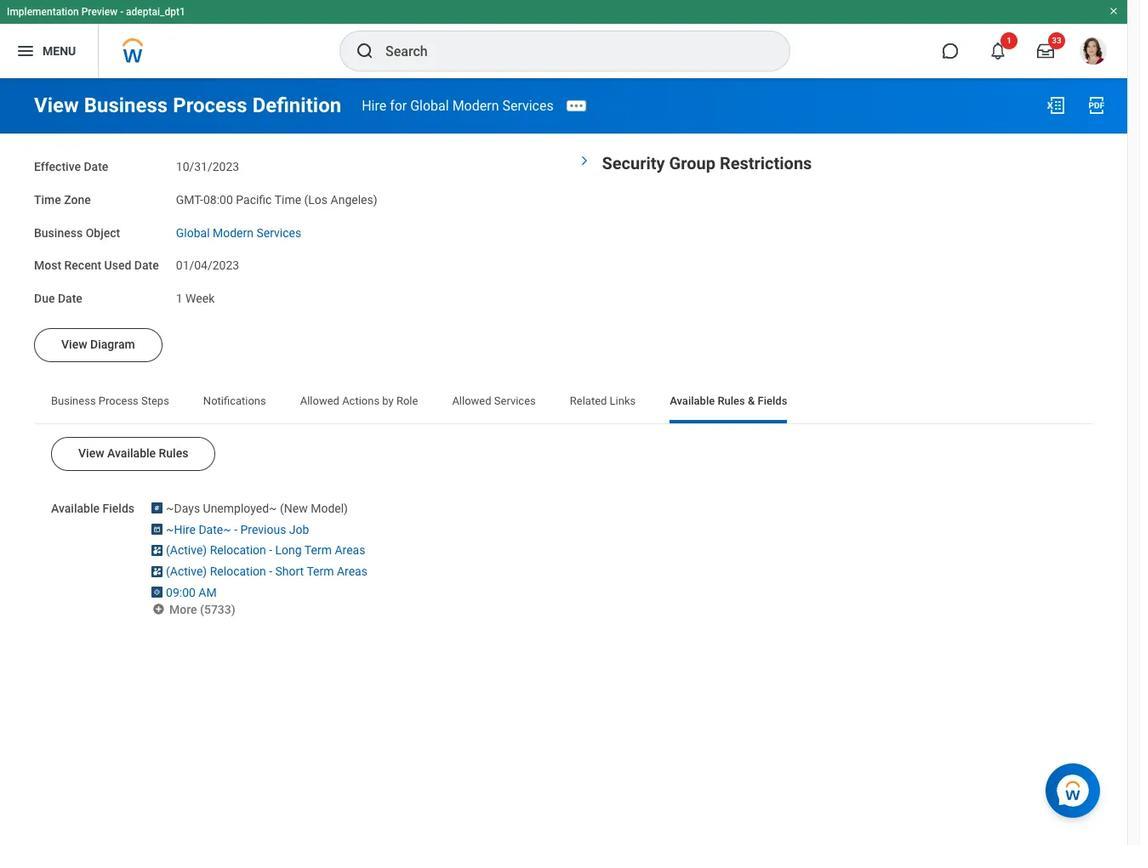Task type: vqa. For each thing, say whether or not it's contained in the screenshot.
PROFILE LOGAN MCNEIL icon
yes



Task type: locate. For each thing, give the bounding box(es) containing it.
pacific
[[236, 193, 272, 207]]

menu
[[43, 44, 76, 58]]

0 horizontal spatial date
[[58, 292, 82, 305]]

1 vertical spatial business
[[34, 226, 83, 240]]

rules left &
[[718, 395, 745, 407]]

process
[[173, 94, 247, 117], [99, 395, 139, 407]]

(active) for (active) relocation - long term areas
[[166, 544, 207, 558]]

1 vertical spatial fields
[[103, 502, 134, 515]]

3 available fields image from the top
[[152, 586, 163, 600]]

job
[[289, 523, 309, 536]]

term down job
[[304, 544, 332, 558]]

- left long
[[269, 544, 272, 558]]

1 vertical spatial 1
[[176, 292, 183, 305]]

time left (los
[[275, 193, 301, 207]]

2 time from the left
[[275, 193, 301, 207]]

0 vertical spatial rules
[[718, 395, 745, 407]]

1 horizontal spatial rules
[[718, 395, 745, 407]]

rules down steps
[[159, 447, 188, 460]]

1 available fields image from the top
[[152, 502, 163, 515]]

time
[[34, 193, 61, 207], [275, 193, 301, 207]]

1 vertical spatial global
[[176, 226, 210, 240]]

notifications
[[203, 395, 266, 407]]

business down view diagram button
[[51, 395, 96, 407]]

view inside view diagram button
[[61, 338, 87, 351]]

1 horizontal spatial allowed
[[452, 395, 491, 407]]

0 horizontal spatial rules
[[159, 447, 188, 460]]

services down search workday search field
[[502, 97, 554, 114]]

- for previous
[[234, 523, 237, 536]]

0 horizontal spatial available
[[51, 502, 100, 515]]

long
[[275, 544, 302, 558]]

effective
[[34, 160, 81, 174]]

areas for (active) relocation - short term areas
[[337, 565, 368, 579]]

unemployed~
[[203, 502, 277, 515]]

1 horizontal spatial fields
[[758, 395, 787, 407]]

1 horizontal spatial global
[[410, 97, 449, 114]]

1 (active) from the top
[[166, 544, 207, 558]]

1 button
[[979, 32, 1018, 70]]

-
[[120, 6, 123, 18], [234, 523, 237, 536], [269, 544, 272, 558], [269, 565, 272, 579]]

09:00
[[166, 586, 196, 600]]

1 vertical spatial areas
[[337, 565, 368, 579]]

inbox large image
[[1037, 43, 1054, 60]]

rules inside button
[[159, 447, 188, 460]]

fields down the view available rules button at the bottom left of page
[[103, 502, 134, 515]]

(active) up 09:00 am link
[[166, 565, 207, 579]]

2 vertical spatial date
[[58, 292, 82, 305]]

0 vertical spatial date
[[84, 160, 108, 174]]

allowed for allowed services
[[452, 395, 491, 407]]

view down menu
[[34, 94, 79, 117]]

1 right notifications large image
[[1007, 36, 1012, 45]]

most recent used date
[[34, 259, 159, 273]]

available for available fields
[[51, 502, 100, 515]]

business process steps
[[51, 395, 169, 407]]

date for effective date
[[84, 160, 108, 174]]

business down time zone
[[34, 226, 83, 240]]

1 vertical spatial process
[[99, 395, 139, 407]]

0 vertical spatial fields
[[758, 395, 787, 407]]

Search Workday  search field
[[385, 32, 755, 70]]

term for short
[[307, 565, 334, 579]]

modern right for
[[452, 97, 499, 114]]

2 vertical spatial business
[[51, 395, 96, 407]]

relocation down '(active) relocation - long term areas'
[[210, 565, 266, 579]]

term for long
[[304, 544, 332, 558]]

available left &
[[670, 395, 715, 407]]

allowed
[[300, 395, 339, 407], [452, 395, 491, 407]]

1 horizontal spatial 1
[[1007, 36, 1012, 45]]

group
[[669, 153, 716, 174]]

modern
[[452, 97, 499, 114], [213, 226, 254, 240]]

view
[[34, 94, 79, 117], [61, 338, 87, 351], [78, 447, 104, 460]]

global
[[410, 97, 449, 114], [176, 226, 210, 240]]

1 week element
[[176, 288, 215, 305]]

implementation preview -   adeptai_dpt1
[[7, 6, 185, 18]]

0 vertical spatial term
[[304, 544, 332, 558]]

(active) down '~hire'
[[166, 544, 207, 558]]

by
[[382, 395, 394, 407]]

available down business process steps
[[107, 447, 156, 460]]

fields right &
[[758, 395, 787, 407]]

0 vertical spatial (active)
[[166, 544, 207, 558]]

object
[[86, 226, 120, 240]]

2 relocation from the top
[[210, 565, 266, 579]]

view printable version (pdf) image
[[1087, 95, 1107, 116]]

0 horizontal spatial modern
[[213, 226, 254, 240]]

(new
[[280, 502, 308, 515]]

global modern services
[[176, 226, 301, 240]]

- inside "link"
[[234, 523, 237, 536]]

1 vertical spatial services
[[257, 226, 301, 240]]

date right used at the left top
[[134, 259, 159, 273]]

view for view business process definition
[[34, 94, 79, 117]]

1 relocation from the top
[[210, 544, 266, 558]]

(active) relocation - long term areas
[[166, 544, 365, 558]]

0 vertical spatial available fields image
[[152, 502, 163, 515]]

menu banner
[[0, 0, 1127, 78]]

available fields image
[[152, 523, 163, 536], [152, 565, 163, 579], [152, 586, 163, 600]]

1 vertical spatial relocation
[[210, 565, 266, 579]]

steps
[[141, 395, 169, 407]]

notifications large image
[[990, 43, 1007, 60]]

2 vertical spatial services
[[494, 395, 536, 407]]

allowed left actions
[[300, 395, 339, 407]]

areas down model)
[[335, 544, 365, 558]]

relocation down ~hire date~ - previous job on the left
[[210, 544, 266, 558]]

0 horizontal spatial global
[[176, 226, 210, 240]]

0 vertical spatial modern
[[452, 97, 499, 114]]

definition
[[252, 94, 341, 117]]

allowed services
[[452, 395, 536, 407]]

process left steps
[[99, 395, 139, 407]]

2 (active) from the top
[[166, 565, 207, 579]]

gmt-08:00 pacific time (los angeles)
[[176, 193, 377, 207]]

0 horizontal spatial allowed
[[300, 395, 339, 407]]

services down gmt-08:00 pacific time (los angeles)
[[257, 226, 301, 240]]

fields inside tab list
[[758, 395, 787, 407]]

actions
[[342, 395, 380, 407]]

gmt-08:00 pacific time (los angeles) element
[[176, 190, 377, 207]]

1 vertical spatial date
[[134, 259, 159, 273]]

1 vertical spatial view
[[61, 338, 87, 351]]

items selected list
[[152, 498, 395, 601]]

- left short
[[269, 565, 272, 579]]

hire for global modern services
[[362, 97, 554, 114]]

1 vertical spatial available fields image
[[152, 544, 163, 558]]

0 vertical spatial available
[[670, 395, 715, 407]]

10/31/2023
[[176, 160, 239, 174]]

links
[[610, 395, 636, 407]]

available rules & fields
[[670, 395, 787, 407]]

1 vertical spatial term
[[307, 565, 334, 579]]

hire for global modern services link
[[362, 97, 554, 114]]

~hire date~ - previous job link
[[166, 519, 309, 536]]

time left the zone
[[34, 193, 61, 207]]

tab list
[[34, 383, 1093, 424]]

0 vertical spatial services
[[502, 97, 554, 114]]

most
[[34, 259, 61, 273]]

allowed actions by role
[[300, 395, 418, 407]]

short
[[275, 565, 304, 579]]

1
[[1007, 36, 1012, 45], [176, 292, 183, 305]]

1 left week
[[176, 292, 183, 305]]

view up available fields
[[78, 447, 104, 460]]

view left diagram at the left top of the page
[[61, 338, 87, 351]]

1 available fields image from the top
[[152, 523, 163, 536]]

export to excel image
[[1046, 95, 1066, 116]]

- right preview
[[120, 6, 123, 18]]

due date
[[34, 292, 82, 305]]

1 vertical spatial available
[[107, 447, 156, 460]]

1 inside view business process definition main content
[[176, 292, 183, 305]]

available
[[670, 395, 715, 407], [107, 447, 156, 460], [51, 502, 100, 515]]

1 horizontal spatial time
[[275, 193, 301, 207]]

2 vertical spatial available fields image
[[152, 586, 163, 600]]

0 horizontal spatial time
[[34, 193, 61, 207]]

- inside menu banner
[[120, 6, 123, 18]]

1 inside button
[[1007, 36, 1012, 45]]

date right due
[[58, 292, 82, 305]]

allowed right role
[[452, 395, 491, 407]]

2 vertical spatial view
[[78, 447, 104, 460]]

business inside tab list
[[51, 395, 96, 407]]

areas
[[335, 544, 365, 558], [337, 565, 368, 579]]

global up most recent used date element
[[176, 226, 210, 240]]

term right short
[[307, 565, 334, 579]]

0 horizontal spatial fields
[[103, 502, 134, 515]]

date up the zone
[[84, 160, 108, 174]]

chevron down image
[[578, 151, 590, 171]]

view business process definition
[[34, 94, 341, 117]]

1 for 1 week
[[176, 292, 183, 305]]

1 vertical spatial (active)
[[166, 565, 207, 579]]

related
[[570, 395, 607, 407]]

&
[[748, 395, 755, 407]]

modern inside 'link'
[[213, 226, 254, 240]]

1 vertical spatial available fields image
[[152, 565, 163, 579]]

0 vertical spatial view
[[34, 94, 79, 117]]

available down the view available rules button at the bottom left of page
[[51, 502, 100, 515]]

view inside the view available rules button
[[78, 447, 104, 460]]

view for view diagram
[[61, 338, 87, 351]]

(active)
[[166, 544, 207, 558], [166, 565, 207, 579]]

available fields image
[[152, 502, 163, 515], [152, 544, 163, 558]]

relocation for long
[[210, 544, 266, 558]]

2 vertical spatial available
[[51, 502, 100, 515]]

33
[[1052, 36, 1062, 45]]

0 vertical spatial 1
[[1007, 36, 1012, 45]]

09:00 am
[[166, 586, 217, 600]]

areas right short
[[337, 565, 368, 579]]

0 horizontal spatial process
[[99, 395, 139, 407]]

1 vertical spatial rules
[[159, 447, 188, 460]]

available inside tab list
[[670, 395, 715, 407]]

global right for
[[410, 97, 449, 114]]

services inside 'link'
[[257, 226, 301, 240]]

preview
[[81, 6, 118, 18]]

33 button
[[1027, 32, 1065, 70]]

available inside button
[[107, 447, 156, 460]]

tab list containing business process steps
[[34, 383, 1093, 424]]

0 vertical spatial available fields image
[[152, 523, 163, 536]]

1 horizontal spatial date
[[84, 160, 108, 174]]

- right date~
[[234, 523, 237, 536]]

(active) for (active) relocation - short term areas
[[166, 565, 207, 579]]

0 vertical spatial areas
[[335, 544, 365, 558]]

~days
[[166, 502, 200, 515]]

most recent used date element
[[176, 249, 239, 274]]

time zone
[[34, 193, 91, 207]]

1 vertical spatial modern
[[213, 226, 254, 240]]

2 allowed from the left
[[452, 395, 491, 407]]

1 allowed from the left
[[300, 395, 339, 407]]

1 time from the left
[[34, 193, 61, 207]]

1 week
[[176, 292, 215, 305]]

available fields image for ~hire date~ - previous job
[[152, 523, 163, 536]]

business for business process steps
[[51, 395, 96, 407]]

more (5733)
[[169, 603, 235, 616]]

process up effective date element
[[173, 94, 247, 117]]

available fields image for 09:00 am
[[152, 586, 163, 600]]

1 horizontal spatial available
[[107, 447, 156, 460]]

(active) relocation - short term areas
[[166, 565, 368, 579]]

due
[[34, 292, 55, 305]]

2 horizontal spatial available
[[670, 395, 715, 407]]

- for adeptai_dpt1
[[120, 6, 123, 18]]

rules
[[718, 395, 745, 407], [159, 447, 188, 460]]

0 vertical spatial relocation
[[210, 544, 266, 558]]

fields
[[758, 395, 787, 407], [103, 502, 134, 515]]

business
[[84, 94, 168, 117], [34, 226, 83, 240], [51, 395, 96, 407]]

term
[[304, 544, 332, 558], [307, 565, 334, 579]]

0 vertical spatial process
[[173, 94, 247, 117]]

services left related in the top of the page
[[494, 395, 536, 407]]

search image
[[355, 41, 375, 61]]

business up effective date
[[84, 94, 168, 117]]

2 available fields image from the top
[[152, 565, 163, 579]]

0 horizontal spatial 1
[[176, 292, 183, 305]]

date
[[84, 160, 108, 174], [134, 259, 159, 273], [58, 292, 82, 305]]

0 vertical spatial global
[[410, 97, 449, 114]]

modern down 08:00 on the top left
[[213, 226, 254, 240]]



Task type: describe. For each thing, give the bounding box(es) containing it.
(active) relocation - short term areas link
[[166, 562, 368, 579]]

role
[[396, 395, 418, 407]]

date for due date
[[58, 292, 82, 305]]

view business process definition main content
[[0, 78, 1127, 679]]

profile logan mcneil image
[[1080, 37, 1107, 68]]

2 horizontal spatial date
[[134, 259, 159, 273]]

hire
[[362, 97, 386, 114]]

angeles)
[[331, 193, 377, 207]]

for
[[390, 97, 407, 114]]

global modern services link
[[176, 223, 301, 240]]

available fields image for (active) relocation - short term areas
[[152, 565, 163, 579]]

security
[[602, 153, 665, 174]]

model)
[[311, 502, 348, 515]]

close environment banner image
[[1109, 6, 1119, 16]]

view diagram button
[[34, 328, 162, 362]]

(los
[[304, 193, 328, 207]]

adeptai_dpt1
[[126, 6, 185, 18]]

previous
[[240, 523, 286, 536]]

(5733)
[[200, 603, 235, 616]]

~days unemployed~ (new model) element
[[166, 498, 348, 515]]

security group restrictions
[[602, 153, 812, 174]]

08:00
[[203, 193, 233, 207]]

related links
[[570, 395, 636, 407]]

1 horizontal spatial process
[[173, 94, 247, 117]]

09:00 am link
[[166, 583, 217, 600]]

view available rules
[[78, 447, 188, 460]]

more (5733) button
[[152, 601, 237, 618]]

~hire date~ - previous job
[[166, 523, 309, 536]]

effective date
[[34, 160, 108, 174]]

allowed for allowed actions by role
[[300, 395, 339, 407]]

view available rules button
[[51, 437, 216, 471]]

menu button
[[0, 24, 98, 78]]

effective date element
[[176, 150, 239, 175]]

0 vertical spatial business
[[84, 94, 168, 117]]

business object
[[34, 226, 120, 240]]

week
[[186, 292, 215, 305]]

(active) relocation - long term areas link
[[166, 541, 365, 558]]

security group restrictions button
[[602, 153, 812, 174]]

areas for (active) relocation - long term areas
[[335, 544, 365, 558]]

diagram
[[90, 338, 135, 351]]

01/04/2023
[[176, 259, 239, 273]]

date~
[[199, 523, 231, 536]]

am
[[199, 586, 217, 600]]

1 for 1
[[1007, 36, 1012, 45]]

gmt-
[[176, 193, 203, 207]]

- for long
[[269, 544, 272, 558]]

used
[[104, 259, 131, 273]]

recent
[[64, 259, 101, 273]]

implementation
[[7, 6, 79, 18]]

business for business object
[[34, 226, 83, 240]]

available for available rules & fields
[[670, 395, 715, 407]]

2 available fields image from the top
[[152, 544, 163, 558]]

tab list inside view business process definition main content
[[34, 383, 1093, 424]]

view for view available rules
[[78, 447, 104, 460]]

- for short
[[269, 565, 272, 579]]

more
[[169, 603, 197, 616]]

global inside 'link'
[[176, 226, 210, 240]]

~days unemployed~ (new model)
[[166, 502, 348, 515]]

1 horizontal spatial modern
[[452, 97, 499, 114]]

justify image
[[15, 41, 36, 61]]

view diagram
[[61, 338, 135, 351]]

restrictions
[[720, 153, 812, 174]]

relocation for short
[[210, 565, 266, 579]]

zone
[[64, 193, 91, 207]]

~hire
[[166, 523, 196, 536]]

available fields
[[51, 502, 134, 515]]



